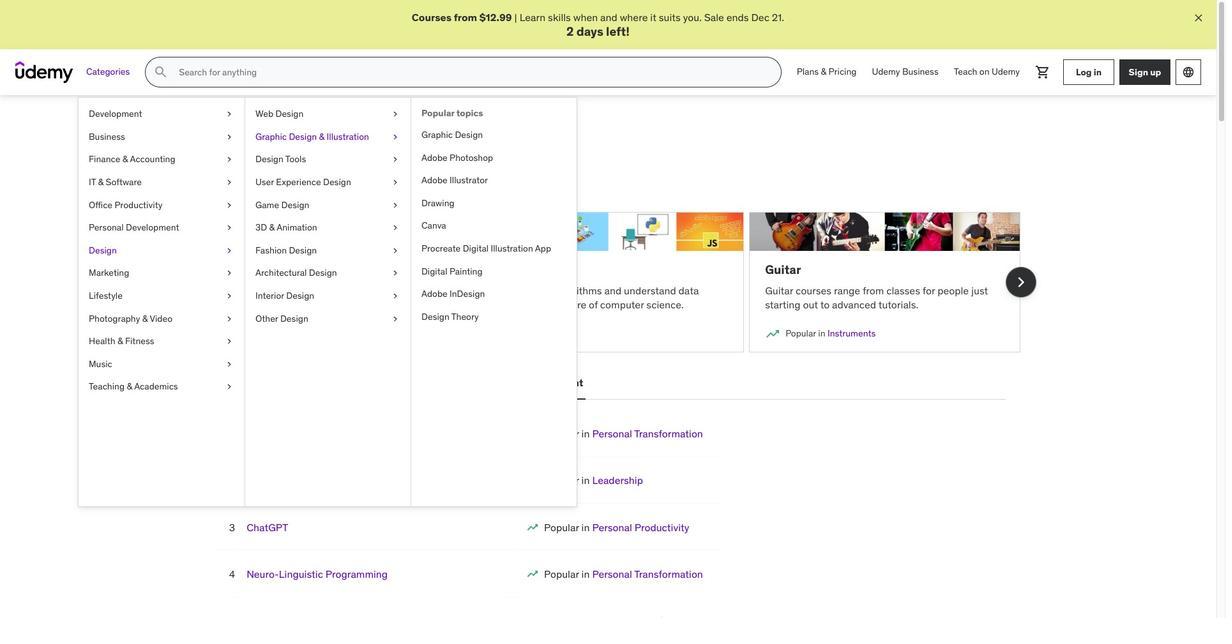 Task type: locate. For each thing, give the bounding box(es) containing it.
user experience design link
[[245, 171, 411, 194]]

xsmall image inside marketing link
[[224, 267, 234, 280]]

2 vertical spatial development
[[518, 377, 584, 389]]

xsmall image
[[224, 108, 234, 121], [390, 108, 401, 121], [390, 131, 401, 143], [390, 154, 401, 166], [224, 199, 234, 212], [390, 199, 401, 212], [224, 222, 234, 234], [390, 245, 401, 257], [224, 381, 234, 393]]

graphic design link
[[411, 124, 577, 147]]

close image
[[1193, 11, 1206, 24]]

trending
[[292, 126, 359, 146]]

4 cell from the top
[[544, 568, 703, 581]]

personal for 2nd cell from the bottom of the page
[[593, 568, 632, 581]]

popular in personal transformation up leadership link
[[544, 427, 703, 440]]

3d & animation
[[256, 222, 317, 233]]

chatgpt
[[247, 521, 288, 534]]

1 vertical spatial illustration
[[491, 243, 533, 254]]

personal transformation link down personal productivity link
[[593, 568, 703, 581]]

user experience design
[[256, 176, 351, 188]]

1 vertical spatial popular in personal transformation
[[544, 568, 703, 581]]

guitar inside guitar courses range from classes for people just starting out to advanced tutorials.
[[765, 284, 794, 297]]

learn
[[520, 11, 546, 24], [196, 163, 222, 175], [489, 284, 515, 297]]

& for health & fitness
[[117, 335, 123, 347]]

xsmall image inside the architectural design link
[[390, 267, 401, 280]]

categories button
[[79, 57, 138, 88]]

xsmall image inside teaching & academics link
[[224, 381, 234, 393]]

procreate
[[422, 243, 461, 254]]

0 vertical spatial popular in personal transformation
[[544, 427, 703, 440]]

xsmall image inside "health & fitness" link
[[224, 335, 234, 348]]

design tools
[[256, 154, 306, 165]]

from down statistical
[[237, 298, 259, 311]]

1 vertical spatial digital
[[422, 265, 448, 277]]

0 vertical spatial personal transformation link
[[593, 427, 703, 440]]

0 horizontal spatial productivity
[[115, 199, 163, 211]]

0 horizontal spatial udemy
[[872, 66, 901, 78]]

2 personal transformation link from the top
[[593, 568, 703, 581]]

design down "how" at left
[[422, 311, 450, 322]]

neuro-
[[247, 568, 279, 581]]

other design
[[256, 313, 308, 324]]

adobe inside 'link'
[[422, 288, 448, 300]]

xsmall image inside lifestyle link
[[224, 290, 234, 303]]

popular in image
[[212, 326, 227, 342], [765, 326, 781, 342]]

advanced
[[833, 298, 877, 311]]

0 horizontal spatial personal development
[[89, 222, 179, 233]]

xsmall image inside development link
[[224, 108, 234, 121]]

accounting
[[130, 154, 175, 165]]

neuro-linguistic programming
[[247, 568, 388, 581]]

popular in image down 'learn'
[[212, 326, 227, 342]]

3 adobe from the top
[[422, 288, 448, 300]]

xsmall image for personal development
[[224, 222, 234, 234]]

1 horizontal spatial skills
[[548, 11, 571, 24]]

xsmall image inside game design link
[[390, 199, 401, 212]]

1 vertical spatial learn
[[196, 163, 222, 175]]

2 popular in personal transformation from the top
[[544, 568, 703, 581]]

digital
[[463, 243, 489, 254], [422, 265, 448, 277]]

in left leadership
[[582, 474, 590, 487]]

algorithms
[[554, 284, 602, 297]]

fashion
[[256, 245, 287, 256]]

design up animation on the top left
[[281, 199, 309, 211]]

starting
[[765, 298, 801, 311]]

in down popular in personal productivity
[[582, 568, 590, 581]]

0 vertical spatial productivity
[[115, 199, 163, 211]]

xsmall image inside other design 'link'
[[390, 313, 401, 325]]

just
[[972, 284, 989, 297]]

1 popular in image from the top
[[527, 521, 539, 534]]

& inside "health & fitness" link
[[117, 335, 123, 347]]

& inside teaching & academics link
[[127, 381, 132, 392]]

1 transformation from the top
[[635, 427, 703, 440]]

popular in image for machine learning
[[212, 326, 227, 342]]

0 vertical spatial popular in image
[[527, 521, 539, 534]]

1 horizontal spatial productivity
[[635, 521, 690, 534]]

popular in image for popular in personal transformation
[[527, 568, 539, 581]]

2 vertical spatial learn
[[489, 284, 515, 297]]

1 adobe from the top
[[422, 152, 448, 163]]

to inside guitar courses range from classes for people just starting out to advanced tutorials.
[[821, 298, 830, 311]]

4
[[229, 568, 235, 581]]

app
[[535, 243, 551, 254]]

painting
[[450, 265, 483, 277]]

& left video
[[142, 313, 148, 324]]

0 horizontal spatial learn
[[196, 163, 222, 175]]

1 guitar from the top
[[765, 262, 801, 277]]

transformation
[[635, 427, 703, 440], [635, 568, 703, 581]]

and up the computer
[[605, 284, 622, 297]]

development for the personal development button
[[518, 377, 584, 389]]

from up 'advanced'
[[863, 284, 884, 297]]

2 popular in image from the top
[[527, 568, 539, 581]]

design down new at the left top
[[323, 176, 351, 188]]

1 popular in image from the left
[[212, 326, 227, 342]]

in left instruments
[[819, 328, 826, 339]]

transformation for 1st personal transformation 'link' from the top of the page
[[635, 427, 703, 440]]

& inside the finance & accounting link
[[123, 154, 128, 165]]

instruments
[[828, 328, 876, 339]]

business left "teach"
[[903, 66, 939, 78]]

lifestyle link
[[79, 285, 245, 308]]

1 vertical spatial guitar
[[765, 284, 794, 297]]

illustration down "web design" link
[[327, 131, 369, 142]]

popular in leadership
[[544, 474, 643, 487]]

to up structures
[[517, 284, 526, 297]]

xsmall image inside interior design link
[[390, 290, 401, 303]]

statistical
[[232, 284, 276, 297]]

popular in personal transformation for 1st personal transformation 'link' from the top of the page
[[544, 427, 703, 440]]

& right finance
[[123, 154, 128, 165]]

design down architectural design
[[286, 290, 314, 302]]

0 horizontal spatial business
[[89, 131, 125, 142]]

0 vertical spatial from
[[454, 11, 477, 24]]

web design link
[[245, 103, 411, 126]]

xsmall image inside the finance & accounting link
[[224, 154, 234, 166]]

1 popular in personal transformation from the top
[[544, 427, 703, 440]]

it
[[651, 11, 657, 24]]

popular in image
[[527, 521, 539, 534], [527, 568, 539, 581]]

in right log
[[1094, 66, 1102, 78]]

1 horizontal spatial learn
[[489, 284, 515, 297]]

use
[[212, 284, 230, 297]]

completely
[[275, 163, 325, 175]]

& inside the plans & pricing "link"
[[821, 66, 827, 78]]

sign up link
[[1120, 60, 1171, 85]]

illustration
[[327, 131, 369, 142], [491, 243, 533, 254]]

xsmall image inside photography & video link
[[224, 313, 234, 325]]

1 horizontal spatial udemy
[[992, 66, 1020, 78]]

xsmall image inside the 'it & software' link
[[224, 176, 234, 189]]

0 vertical spatial personal development
[[89, 222, 179, 233]]

learn for learn something completely new or improve your existing skills
[[196, 163, 222, 175]]

1 vertical spatial business
[[89, 131, 125, 142]]

health & fitness
[[89, 335, 154, 347]]

popular and trending topics
[[196, 126, 409, 146]]

learn right |
[[520, 11, 546, 24]]

adobe up drawing
[[422, 175, 448, 186]]

chatgpt link
[[247, 521, 288, 534]]

1 vertical spatial adobe
[[422, 175, 448, 186]]

xsmall image inside "web design" link
[[390, 108, 401, 121]]

0 horizontal spatial digital
[[422, 265, 448, 277]]

in for second personal transformation 'link'
[[582, 568, 590, 581]]

topics up graphic design
[[457, 107, 483, 119]]

popular inside graphic design & illustration element
[[422, 107, 455, 119]]

graphic down web
[[256, 131, 287, 142]]

0 vertical spatial learn
[[520, 11, 546, 24]]

topics up improve
[[362, 126, 409, 146]]

design right web
[[276, 108, 304, 120]]

2 transformation from the top
[[635, 568, 703, 581]]

in up popular in leadership
[[582, 427, 590, 440]]

popular in personal transformation down popular in personal productivity
[[544, 568, 703, 581]]

$12.99
[[480, 11, 512, 24]]

plans & pricing
[[797, 66, 857, 78]]

0 vertical spatial development
[[89, 108, 142, 120]]

xsmall image inside user experience design link
[[390, 176, 401, 189]]

academics
[[134, 381, 178, 392]]

& inside the 'it & software' link
[[98, 176, 104, 188]]

guitar for guitar courses range from classes for people just starting out to advanced tutorials.
[[765, 284, 794, 297]]

log in
[[1076, 66, 1102, 78]]

1 horizontal spatial from
[[454, 11, 477, 24]]

machine
[[212, 262, 261, 277]]

0 vertical spatial guitar
[[765, 262, 801, 277]]

it
[[89, 176, 96, 188]]

0 horizontal spatial from
[[237, 298, 259, 311]]

&
[[821, 66, 827, 78], [319, 131, 325, 142], [123, 154, 128, 165], [98, 176, 104, 188], [269, 222, 275, 233], [142, 313, 148, 324], [117, 335, 123, 347], [127, 381, 132, 392]]

0 vertical spatial digital
[[463, 243, 489, 254]]

graphic for graphic design
[[422, 129, 453, 141]]

personal for first cell from the top of the page
[[593, 427, 632, 440]]

2 guitar from the top
[[765, 284, 794, 297]]

science.
[[647, 298, 684, 311]]

personal transformation link up leadership link
[[593, 427, 703, 440]]

3 cell from the top
[[544, 521, 690, 534]]

design down "interior design"
[[280, 313, 308, 324]]

2 vertical spatial from
[[237, 298, 259, 311]]

3d
[[256, 222, 267, 233]]

0 horizontal spatial graphic
[[256, 131, 287, 142]]

popular in personal productivity
[[544, 521, 690, 534]]

digital up "how" at left
[[422, 265, 448, 277]]

sale
[[705, 11, 724, 24]]

1 vertical spatial personal development
[[473, 377, 584, 389]]

0 horizontal spatial popular in image
[[212, 326, 227, 342]]

xsmall image inside 'music' link
[[224, 358, 234, 371]]

teaching & academics link
[[79, 376, 245, 399]]

and up the left!
[[601, 11, 618, 24]]

from left $12.99
[[454, 11, 477, 24]]

dec
[[752, 11, 770, 24]]

0 horizontal spatial illustration
[[327, 131, 369, 142]]

design theory link
[[411, 306, 577, 329]]

to right "how" at left
[[442, 284, 451, 297]]

0 vertical spatial transformation
[[635, 427, 703, 440]]

0 vertical spatial skills
[[548, 11, 571, 24]]

xsmall image inside 3d & animation link
[[390, 222, 401, 234]]

2 horizontal spatial from
[[863, 284, 884, 297]]

shopping cart with 0 items image
[[1036, 65, 1051, 80]]

courses from $12.99 | learn skills when and where it suits you. sale ends dec 21. 2 days left!
[[412, 11, 785, 39]]

personal development for the personal development button
[[473, 377, 584, 389]]

xsmall image for music
[[224, 358, 234, 371]]

graphic down "popular topics"
[[422, 129, 453, 141]]

learning
[[264, 262, 314, 277]]

graphic design
[[422, 129, 483, 141]]

2 vertical spatial adobe
[[422, 288, 448, 300]]

2 adobe from the top
[[422, 175, 448, 186]]

1 vertical spatial productivity
[[635, 521, 690, 534]]

& right the it
[[98, 176, 104, 188]]

fashion design link
[[245, 239, 411, 262]]

learn something completely new or improve your existing skills
[[196, 163, 483, 175]]

0 vertical spatial topics
[[457, 107, 483, 119]]

music
[[89, 358, 112, 370]]

& down "web design" link
[[319, 131, 325, 142]]

in down popular in leadership
[[582, 521, 590, 534]]

photography & video
[[89, 313, 172, 324]]

learn for learn to build algorithms and understand data structures at the core of computer science.
[[489, 284, 515, 297]]

adobe right your
[[422, 152, 448, 163]]

& right teaching
[[127, 381, 132, 392]]

office
[[89, 199, 112, 211]]

adobe illustrator link
[[411, 169, 577, 192]]

neuro-linguistic programming link
[[247, 568, 388, 581]]

in inside log in link
[[1094, 66, 1102, 78]]

design up tools
[[289, 131, 317, 142]]

personal
[[89, 222, 124, 233], [473, 377, 516, 389], [593, 427, 632, 440], [593, 521, 632, 534], [593, 568, 632, 581]]

1 vertical spatial and
[[261, 126, 289, 146]]

adobe photoshop link
[[411, 147, 577, 169]]

udemy right "on"
[[992, 66, 1020, 78]]

submit search image
[[154, 65, 169, 80]]

business up finance
[[89, 131, 125, 142]]

xsmall image inside business 'link'
[[224, 131, 234, 143]]

0 vertical spatial adobe
[[422, 152, 448, 163]]

experience
[[276, 176, 321, 188]]

and down web design
[[261, 126, 289, 146]]

1 vertical spatial development
[[126, 222, 179, 233]]

skills inside courses from $12.99 | learn skills when and where it suits you. sale ends dec 21. 2 days left!
[[548, 11, 571, 24]]

illustration down canva link
[[491, 243, 533, 254]]

office productivity link
[[79, 194, 245, 217]]

1 vertical spatial from
[[863, 284, 884, 297]]

from
[[454, 11, 477, 24], [863, 284, 884, 297], [237, 298, 259, 311]]

& right 3d on the left top of the page
[[269, 222, 275, 233]]

xsmall image
[[224, 131, 234, 143], [224, 154, 234, 166], [224, 176, 234, 189], [390, 176, 401, 189], [390, 222, 401, 234], [224, 245, 234, 257], [224, 267, 234, 280], [390, 267, 401, 280], [224, 290, 234, 303], [390, 290, 401, 303], [224, 313, 234, 325], [390, 313, 401, 325], [224, 335, 234, 348], [224, 358, 234, 371]]

adobe photoshop
[[422, 152, 493, 163]]

xsmall image inside the fashion design link
[[390, 245, 401, 257]]

& right health
[[117, 335, 123, 347]]

in for leadership link
[[582, 474, 590, 487]]

xsmall image inside graphic design & illustration link
[[390, 131, 401, 143]]

linguistic
[[279, 568, 323, 581]]

xsmall image for lifestyle
[[224, 290, 234, 303]]

personal development for 'personal development' link
[[89, 222, 179, 233]]

1 vertical spatial personal transformation link
[[593, 568, 703, 581]]

personal inside button
[[473, 377, 516, 389]]

adobe up the design theory
[[422, 288, 448, 300]]

digital painting
[[422, 265, 483, 277]]

1 horizontal spatial topics
[[457, 107, 483, 119]]

1 vertical spatial topics
[[362, 126, 409, 146]]

1 vertical spatial popular in image
[[527, 568, 539, 581]]

1 horizontal spatial graphic
[[422, 129, 453, 141]]

xsmall image inside office productivity link
[[224, 199, 234, 212]]

learn inside learn to build algorithms and understand data structures at the core of computer science.
[[489, 284, 515, 297]]

udemy image
[[15, 61, 73, 83]]

& right plans
[[821, 66, 827, 78]]

0 horizontal spatial topics
[[362, 126, 409, 146]]

cell
[[544, 427, 703, 440], [544, 474, 643, 487], [544, 521, 690, 534], [544, 568, 703, 581], [544, 615, 703, 618]]

2 vertical spatial and
[[605, 284, 622, 297]]

udemy right pricing
[[872, 66, 901, 78]]

1 vertical spatial skills
[[460, 163, 483, 175]]

development inside 'personal development' link
[[126, 222, 179, 233]]

& inside 3d & animation link
[[269, 222, 275, 233]]

development inside the personal development button
[[518, 377, 584, 389]]

xsmall image for game design
[[390, 199, 401, 212]]

xsmall image inside design link
[[224, 245, 234, 257]]

from inside the use statistical probability to teach computers how to learn from data.
[[237, 298, 259, 311]]

2 popular in image from the left
[[765, 326, 781, 342]]

graphic for graphic design & illustration
[[256, 131, 287, 142]]

xsmall image inside the design tools link
[[390, 154, 401, 166]]

2 horizontal spatial learn
[[520, 11, 546, 24]]

1 horizontal spatial popular in image
[[765, 326, 781, 342]]

marketing link
[[79, 262, 245, 285]]

to inside learn to build algorithms and understand data structures at the core of computer science.
[[517, 284, 526, 297]]

learn up structures
[[489, 284, 515, 297]]

game
[[256, 199, 279, 211]]

video
[[150, 313, 172, 324]]

xsmall image for design
[[224, 245, 234, 257]]

adobe for adobe photoshop
[[422, 152, 448, 163]]

business
[[903, 66, 939, 78], [89, 131, 125, 142]]

web design
[[256, 108, 304, 120]]

personal development inside button
[[473, 377, 584, 389]]

and
[[601, 11, 618, 24], [261, 126, 289, 146], [605, 284, 622, 297]]

adobe illustrator
[[422, 175, 488, 186]]

your
[[400, 163, 419, 175]]

xsmall image for other design
[[390, 313, 401, 325]]

0 vertical spatial and
[[601, 11, 618, 24]]

0 vertical spatial business
[[903, 66, 939, 78]]

digital up painting
[[463, 243, 489, 254]]

learn left something
[[196, 163, 222, 175]]

machine learning
[[212, 262, 314, 277]]

popular in image for popular in personal productivity
[[527, 521, 539, 534]]

& inside photography & video link
[[142, 313, 148, 324]]

popular in image down starting
[[765, 326, 781, 342]]

to right out
[[821, 298, 830, 311]]

guitar for guitar
[[765, 262, 801, 277]]

design up marketing
[[89, 245, 117, 256]]

popular in
[[232, 328, 272, 339]]

xsmall image inside 'personal development' link
[[224, 222, 234, 234]]

xsmall image for user experience design
[[390, 176, 401, 189]]

1 horizontal spatial personal development
[[473, 377, 584, 389]]

1 vertical spatial transformation
[[635, 568, 703, 581]]

finance & accounting link
[[79, 148, 245, 171]]

left!
[[606, 24, 630, 39]]

1 horizontal spatial digital
[[463, 243, 489, 254]]

productivity
[[115, 199, 163, 211], [635, 521, 690, 534]]

choose a language image
[[1183, 66, 1195, 79]]



Task type: vqa. For each thing, say whether or not it's contained in the screenshot.
learners in the Angular 4M+ learners
no



Task type: describe. For each thing, give the bounding box(es) containing it.
xsmall image for business
[[224, 131, 234, 143]]

where
[[620, 11, 648, 24]]

xsmall image for it & software
[[224, 176, 234, 189]]

it & software
[[89, 176, 142, 188]]

architectural design link
[[245, 262, 411, 285]]

use statistical probability to teach computers how to learn from data.
[[212, 284, 451, 311]]

adobe indesign
[[422, 288, 485, 300]]

personal for 3rd cell
[[593, 521, 632, 534]]

& for plans & pricing
[[821, 66, 827, 78]]

& inside graphic design & illustration link
[[319, 131, 325, 142]]

probability
[[279, 284, 327, 297]]

1 horizontal spatial illustration
[[491, 243, 533, 254]]

plans
[[797, 66, 819, 78]]

graphic design & illustration element
[[411, 98, 577, 507]]

teach on udemy link
[[947, 57, 1028, 88]]

personal development button
[[471, 368, 586, 399]]

in down other
[[265, 328, 272, 339]]

build
[[529, 284, 551, 297]]

bestselling button
[[211, 368, 271, 399]]

in for personal productivity link
[[582, 521, 590, 534]]

2 udemy from the left
[[992, 66, 1020, 78]]

udemy business
[[872, 66, 939, 78]]

photography & video link
[[79, 308, 245, 330]]

xsmall image for interior design
[[390, 290, 401, 303]]

topics inside graphic design & illustration element
[[457, 107, 483, 119]]

up
[[1151, 66, 1162, 78]]

sign
[[1129, 66, 1149, 78]]

of
[[589, 298, 598, 311]]

for
[[923, 284, 936, 297]]

& for teaching & academics
[[127, 381, 132, 392]]

finance & accounting
[[89, 154, 175, 165]]

instruments link
[[828, 328, 876, 339]]

design link
[[79, 239, 245, 262]]

2
[[567, 24, 574, 39]]

development for 'personal development' link
[[126, 222, 179, 233]]

lifestyle
[[89, 290, 123, 302]]

teaching & academics
[[89, 381, 178, 392]]

design down the fashion design link
[[309, 267, 337, 279]]

classes
[[887, 284, 921, 297]]

ends
[[727, 11, 749, 24]]

Search for anything text field
[[177, 61, 766, 83]]

popular in instruments
[[786, 328, 876, 339]]

adobe for adobe indesign
[[422, 288, 448, 300]]

teaching
[[89, 381, 125, 392]]

plans & pricing link
[[789, 57, 865, 88]]

in for instruments link
[[819, 328, 826, 339]]

pricing
[[829, 66, 857, 78]]

personal development link
[[79, 217, 245, 239]]

improve
[[361, 163, 397, 175]]

21.
[[772, 11, 785, 24]]

adobe for adobe illustrator
[[422, 175, 448, 186]]

and inside courses from $12.99 | learn skills when and where it suits you. sale ends dec 21. 2 days left!
[[601, 11, 618, 24]]

xsmall image for web design
[[390, 108, 401, 121]]

xsmall image for development
[[224, 108, 234, 121]]

xsmall image for architectural design
[[390, 267, 401, 280]]

game design
[[256, 199, 309, 211]]

digital painting link
[[411, 260, 577, 283]]

tutorials.
[[879, 298, 919, 311]]

leadership
[[593, 474, 643, 487]]

existing
[[422, 163, 457, 175]]

design up user
[[256, 154, 284, 165]]

design tools link
[[245, 148, 411, 171]]

0 horizontal spatial skills
[[460, 163, 483, 175]]

categories
[[86, 66, 130, 78]]

the
[[549, 298, 564, 311]]

you.
[[683, 11, 702, 24]]

1 personal transformation link from the top
[[593, 427, 703, 440]]

range
[[834, 284, 861, 297]]

popular in personal transformation for second personal transformation 'link'
[[544, 568, 703, 581]]

business inside 'link'
[[89, 131, 125, 142]]

carousel element
[[196, 197, 1037, 368]]

2 cell from the top
[[544, 474, 643, 487]]

marketing
[[89, 267, 129, 279]]

programming
[[326, 568, 388, 581]]

& for it & software
[[98, 176, 104, 188]]

xsmall image for design tools
[[390, 154, 401, 166]]

out
[[803, 298, 818, 311]]

interior design link
[[245, 285, 411, 308]]

procreate digital illustration app
[[422, 243, 551, 254]]

xsmall image for 3d & animation
[[390, 222, 401, 234]]

xsmall image for office productivity
[[224, 199, 234, 212]]

xsmall image for fashion design
[[390, 245, 401, 257]]

teach on udemy
[[954, 66, 1020, 78]]

at
[[538, 298, 547, 311]]

bestselling
[[214, 377, 269, 389]]

xsmall image for finance & accounting
[[224, 154, 234, 166]]

popular in image for guitar
[[765, 326, 781, 342]]

next image
[[1011, 272, 1031, 293]]

architectural design
[[256, 267, 337, 279]]

design inside 'link'
[[280, 313, 308, 324]]

game design link
[[245, 194, 411, 217]]

graphic design & illustration link
[[245, 126, 411, 148]]

1 horizontal spatial business
[[903, 66, 939, 78]]

health
[[89, 335, 115, 347]]

& for photography & video
[[142, 313, 148, 324]]

development inside development link
[[89, 108, 142, 120]]

people
[[938, 284, 969, 297]]

from inside guitar courses range from classes for people just starting out to advanced tutorials.
[[863, 284, 884, 297]]

tools
[[285, 154, 306, 165]]

log in link
[[1064, 60, 1115, 85]]

popular topics
[[422, 107, 483, 119]]

xsmall image for photography & video
[[224, 313, 234, 325]]

procreate digital illustration app link
[[411, 238, 577, 260]]

xsmall image for health & fitness
[[224, 335, 234, 348]]

drawing
[[422, 197, 455, 209]]

0 vertical spatial illustration
[[327, 131, 369, 142]]

& for finance & accounting
[[123, 154, 128, 165]]

xsmall image for graphic design & illustration
[[390, 131, 401, 143]]

to left teach
[[329, 284, 339, 297]]

data.
[[261, 298, 284, 311]]

in for 1st personal transformation 'link' from the top of the page
[[582, 427, 590, 440]]

1 udemy from the left
[[872, 66, 901, 78]]

1 cell from the top
[[544, 427, 703, 440]]

canva
[[422, 220, 446, 232]]

udemy business link
[[865, 57, 947, 88]]

5 cell from the top
[[544, 615, 703, 618]]

teach
[[341, 284, 366, 297]]

learn to build algorithms and understand data structures at the core of computer science. link
[[473, 212, 744, 353]]

fashion design
[[256, 245, 317, 256]]

xsmall image for marketing
[[224, 267, 234, 280]]

design up the photoshop
[[455, 129, 483, 141]]

|
[[515, 11, 517, 24]]

& for 3d & animation
[[269, 222, 275, 233]]

days
[[577, 24, 604, 39]]

learn inside courses from $12.99 | learn skills when and where it suits you. sale ends dec 21. 2 days left!
[[520, 11, 546, 24]]

and inside learn to build algorithms and understand data structures at the core of computer science.
[[605, 284, 622, 297]]

new
[[328, 163, 347, 175]]

design down animation on the top left
[[289, 245, 317, 256]]

it & software link
[[79, 171, 245, 194]]

transformation for second personal transformation 'link'
[[635, 568, 703, 581]]

courses
[[412, 11, 452, 24]]

xsmall image for teaching & academics
[[224, 381, 234, 393]]

interior design
[[256, 290, 314, 302]]

from inside courses from $12.99 | learn skills when and where it suits you. sale ends dec 21. 2 days left!
[[454, 11, 477, 24]]



